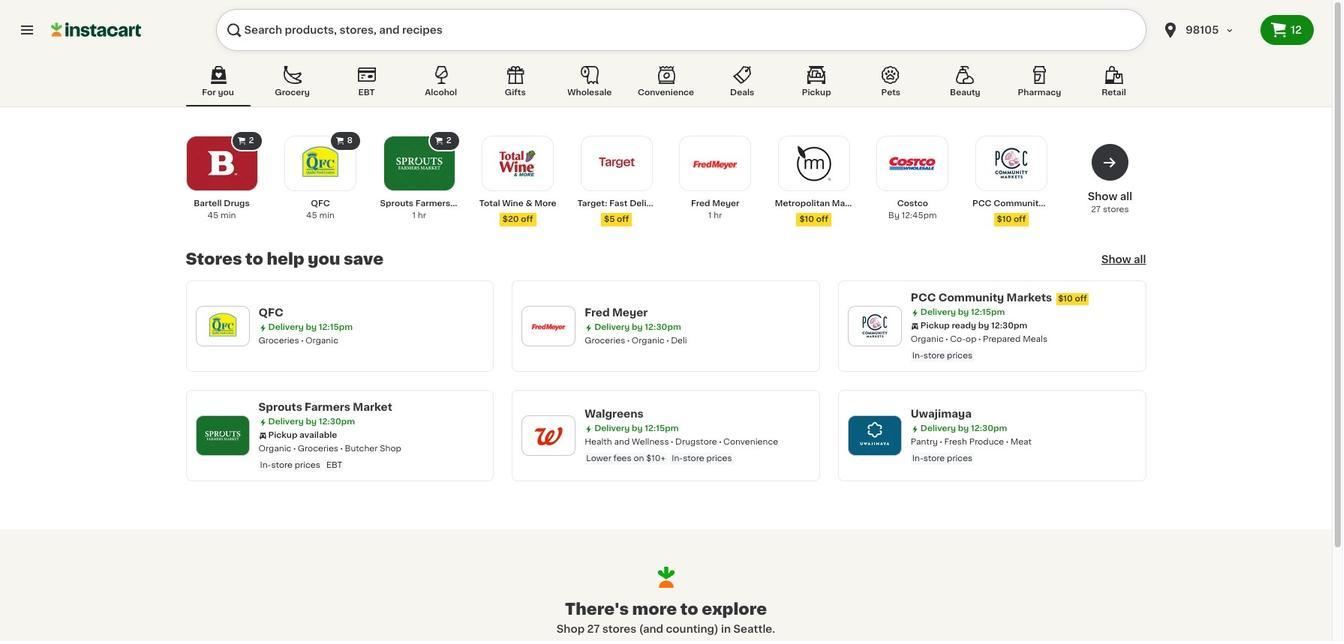 Task type: describe. For each thing, give the bounding box(es) containing it.
costco
[[897, 200, 928, 208]]

0 vertical spatial markets
[[1046, 200, 1081, 208]]

2 horizontal spatial $10
[[1058, 295, 1073, 303]]

convenience inside button
[[638, 89, 694, 97]]

delivery up "ready"
[[921, 308, 956, 317]]

2 horizontal spatial delivery by 12:30pm
[[921, 425, 1007, 433]]

total
[[479, 200, 500, 208]]

off inside metropolitan market $10 off
[[816, 215, 829, 224]]

by
[[889, 212, 900, 220]]

retail button
[[1082, 63, 1146, 107]]

2 for drugs
[[249, 137, 254, 145]]

in-store prices ebt
[[260, 462, 342, 470]]

organic left 'co-'
[[911, 335, 944, 344]]

shop categories tab list
[[186, 63, 1146, 107]]

fast
[[609, 200, 628, 208]]

organic co-op prepared meals
[[911, 335, 1048, 344]]

metropolitan market $10 off
[[775, 200, 862, 224]]

op
[[966, 335, 977, 344]]

fred for fred meyer 1 hr
[[691, 200, 710, 208]]

bartell drugs image
[[196, 138, 247, 189]]

bartell
[[194, 200, 222, 208]]

$10+
[[646, 455, 666, 463]]

stores to help you save
[[186, 251, 384, 267]]

pickup for pickup
[[802, 89, 831, 97]]

delivery inside target: fast delivery $5 off
[[630, 200, 665, 208]]

8
[[347, 137, 353, 145]]

sprouts farmers market logo image
[[203, 416, 242, 456]]

instacart image
[[51, 21, 141, 39]]

help
[[267, 251, 304, 267]]

1 vertical spatial pcc
[[911, 293, 936, 303]]

health
[[585, 438, 612, 447]]

stores to help you save tab panel
[[178, 131, 1154, 482]]

organic groceries butcher shop
[[259, 445, 401, 453]]

fresh
[[944, 438, 967, 447]]

show all
[[1102, 254, 1146, 265]]

prices down organic groceries butcher shop
[[295, 462, 320, 470]]

wholesale button
[[557, 63, 622, 107]]

off inside total wine & more $20 off
[[521, 215, 533, 224]]

organic left the deli
[[632, 337, 665, 345]]

1 horizontal spatial $10
[[997, 215, 1012, 224]]

pickup button
[[784, 63, 849, 107]]

1 vertical spatial markets
[[1007, 293, 1052, 303]]

market inside metropolitan market $10 off
[[832, 200, 862, 208]]

fred meyer image
[[690, 138, 741, 189]]

more
[[632, 602, 677, 618]]

available
[[299, 431, 337, 440]]

costco image
[[887, 138, 938, 189]]

store down organic co-op prepared meals
[[924, 352, 945, 360]]

12:30pm for sprouts farmers market
[[319, 418, 355, 426]]

12
[[1291, 25, 1302, 35]]

delivery for qfc
[[268, 323, 304, 332]]

show for show all 27 stores
[[1088, 191, 1118, 202]]

and
[[614, 438, 630, 447]]

on
[[634, 455, 644, 463]]

delivery by 12:15pm for qfc
[[268, 323, 353, 332]]

Search field
[[216, 9, 1147, 51]]

there's
[[565, 602, 629, 618]]

for you
[[202, 89, 234, 97]]

retail
[[1102, 89, 1126, 97]]

total wine & more $20 off
[[479, 200, 557, 224]]

in
[[721, 625, 731, 635]]

qfc 45 min
[[306, 200, 335, 220]]

ready
[[952, 322, 976, 330]]

farmers for sprouts farmers market
[[305, 402, 350, 413]]

gifts
[[505, 89, 526, 97]]

fred meyer
[[585, 308, 648, 318]]

gifts button
[[483, 63, 548, 107]]

target: fast delivery image
[[591, 138, 642, 189]]

alcohol
[[425, 89, 457, 97]]

prices down 'co-'
[[947, 352, 973, 360]]

convenience button
[[632, 63, 700, 107]]

meyer for fred meyer
[[612, 308, 648, 318]]

12:30pm for uwajimaya
[[971, 425, 1007, 433]]

1 inside sprouts farmers market 1 hr
[[412, 212, 416, 220]]

2 98105 button from the left
[[1162, 9, 1252, 51]]

drugstore
[[675, 438, 717, 447]]

1 in-store prices from the top
[[912, 352, 973, 360]]

you inside button
[[218, 89, 234, 97]]

pantry fresh produce meat
[[911, 438, 1032, 447]]

deals
[[730, 89, 754, 97]]

1 inside fred meyer 1 hr
[[708, 212, 712, 220]]

$5
[[604, 215, 615, 224]]

1 horizontal spatial pcc
[[972, 200, 992, 208]]

in- up uwajimaya
[[912, 352, 924, 360]]

delivery by 12:30pm for farmers
[[268, 418, 355, 426]]

walgreens
[[585, 409, 644, 419]]

drugs
[[224, 200, 250, 208]]

ebt button
[[334, 63, 399, 107]]

organic down pickup available
[[259, 445, 291, 453]]

delivery for sprouts farmers market
[[268, 418, 304, 426]]

meals
[[1023, 335, 1048, 344]]

lower
[[586, 455, 611, 463]]

by for uwajimaya
[[958, 425, 969, 433]]

prepared
[[983, 335, 1021, 344]]

grocery button
[[260, 63, 325, 107]]

by up "ready"
[[958, 308, 969, 317]]

2 in-store prices from the top
[[912, 455, 973, 463]]

deli
[[671, 337, 687, 345]]

pickup ready by 12:30pm
[[921, 322, 1028, 330]]

metropolitan
[[775, 200, 830, 208]]

deals button
[[710, 63, 775, 107]]

wellness
[[632, 438, 669, 447]]

for you button
[[186, 63, 250, 107]]

show all 27 stores
[[1088, 191, 1133, 214]]

27 inside show all 27 stores
[[1091, 206, 1101, 214]]

delivery by 12:30pm for meyer
[[594, 323, 681, 332]]

pets
[[881, 89, 901, 97]]

farmers for sprouts farmers market 1 hr
[[416, 200, 450, 208]]

wholesale
[[568, 89, 612, 97]]

0 vertical spatial pcc community markets $10 off
[[972, 200, 1081, 224]]

total wine & more image
[[492, 138, 543, 189]]

pets button
[[859, 63, 923, 107]]

min inside qfc 45 min
[[319, 212, 335, 220]]

pickup for pickup available
[[268, 431, 297, 440]]

fred meyer logo image
[[529, 307, 568, 346]]

0 vertical spatial delivery by 12:15pm
[[921, 308, 1005, 317]]

12:45pm
[[902, 212, 937, 220]]

groceries for groceries organic deli
[[585, 337, 625, 345]]

counting)
[[666, 625, 719, 635]]

wine
[[502, 200, 524, 208]]

bartell drugs 45 min
[[194, 200, 250, 220]]

for
[[202, 89, 216, 97]]

grocery
[[275, 89, 310, 97]]

prices down fresh
[[947, 455, 973, 463]]

alcohol button
[[409, 63, 473, 107]]

shop inside the there's more to explore shop 27 stores (and counting) in seattle.
[[557, 625, 585, 635]]

market for sprouts farmers market 1 hr
[[452, 200, 482, 208]]

fred meyer 1 hr
[[691, 200, 740, 220]]

market for sprouts farmers market
[[353, 402, 392, 413]]

seattle.
[[734, 625, 775, 635]]

produce
[[969, 438, 1004, 447]]

by for sprouts farmers market
[[306, 418, 317, 426]]

beauty
[[950, 89, 981, 97]]

groceries down available
[[298, 445, 338, 453]]

meyer for fred meyer 1 hr
[[712, 200, 740, 208]]



Task type: vqa. For each thing, say whether or not it's contained in the screenshot.
top 4
no



Task type: locate. For each thing, give the bounding box(es) containing it.
1 vertical spatial 12:15pm
[[319, 323, 353, 332]]

2
[[249, 137, 254, 145], [446, 137, 451, 145]]

meyer
[[712, 200, 740, 208], [612, 308, 648, 318]]

0 horizontal spatial meyer
[[612, 308, 648, 318]]

0 horizontal spatial market
[[353, 402, 392, 413]]

1 vertical spatial convenience
[[723, 438, 778, 447]]

1 vertical spatial stores
[[602, 625, 637, 635]]

45 inside qfc 45 min
[[306, 212, 317, 220]]

1 vertical spatial pickup
[[921, 322, 950, 330]]

0 vertical spatial community
[[994, 200, 1044, 208]]

1 vertical spatial meyer
[[612, 308, 648, 318]]

min down qfc image
[[319, 212, 335, 220]]

1 horizontal spatial meyer
[[712, 200, 740, 208]]

1 min from the left
[[221, 212, 236, 220]]

by up groceries organic deli
[[632, 323, 643, 332]]

0 vertical spatial ebt
[[358, 89, 375, 97]]

delivery by 12:15pm for walgreens
[[594, 425, 679, 433]]

organic up sprouts farmers market
[[306, 337, 338, 345]]

12:30pm down sprouts farmers market
[[319, 418, 355, 426]]

organic
[[911, 335, 944, 344], [306, 337, 338, 345], [632, 337, 665, 345], [259, 445, 291, 453]]

farmers inside sprouts farmers market 1 hr
[[416, 200, 450, 208]]

1 2 from the left
[[249, 137, 254, 145]]

health and wellness drugstore convenience
[[585, 438, 778, 447]]

metropolitan market image
[[789, 138, 840, 189]]

1 vertical spatial 27
[[587, 625, 600, 635]]

12 button
[[1261, 15, 1314, 45]]

0 horizontal spatial sprouts
[[259, 402, 302, 413]]

pcc community markets $10 off up pickup ready by 12:30pm at bottom
[[911, 293, 1087, 303]]

$20
[[503, 215, 519, 224]]

min inside bartell drugs 45 min
[[221, 212, 236, 220]]

by up available
[[306, 418, 317, 426]]

in-store prices
[[912, 352, 973, 360], [912, 455, 973, 463]]

1 horizontal spatial 27
[[1091, 206, 1101, 214]]

ebt
[[358, 89, 375, 97], [326, 462, 342, 470]]

in-store prices down fresh
[[912, 455, 973, 463]]

0 horizontal spatial to
[[245, 251, 263, 267]]

1 horizontal spatial market
[[452, 200, 482, 208]]

0 horizontal spatial delivery by 12:15pm
[[268, 323, 353, 332]]

2 horizontal spatial market
[[832, 200, 862, 208]]

walgreens logo image
[[529, 416, 568, 456]]

delivery up groceries organic
[[268, 323, 304, 332]]

fred down "fred meyer" image
[[691, 200, 710, 208]]

you
[[218, 89, 234, 97], [308, 251, 340, 267]]

show up show all
[[1088, 191, 1118, 202]]

show inside show all 27 stores
[[1088, 191, 1118, 202]]

1 hr from the left
[[418, 212, 426, 220]]

1 horizontal spatial delivery by 12:30pm
[[594, 323, 681, 332]]

1 vertical spatial to
[[681, 602, 698, 618]]

convenience down search field
[[638, 89, 694, 97]]

ebt left alcohol
[[358, 89, 375, 97]]

2 horizontal spatial 12:15pm
[[971, 308, 1005, 317]]

12:30pm
[[991, 322, 1028, 330], [645, 323, 681, 332], [319, 418, 355, 426], [971, 425, 1007, 433]]

pickup up the in-store prices ebt
[[268, 431, 297, 440]]

2 horizontal spatial delivery by 12:15pm
[[921, 308, 1005, 317]]

2 hr from the left
[[714, 212, 722, 220]]

butcher
[[345, 445, 378, 453]]

1 horizontal spatial pickup
[[802, 89, 831, 97]]

0 horizontal spatial 12:15pm
[[319, 323, 353, 332]]

pharmacy button
[[1007, 63, 1072, 107]]

1 horizontal spatial 1
[[708, 212, 712, 220]]

12:15pm up pickup ready by 12:30pm at bottom
[[971, 308, 1005, 317]]

0 horizontal spatial min
[[221, 212, 236, 220]]

0 vertical spatial 12:15pm
[[971, 308, 1005, 317]]

stores inside the there's more to explore shop 27 stores (and counting) in seattle.
[[602, 625, 637, 635]]

0 horizontal spatial all
[[1120, 191, 1133, 202]]

fred inside fred meyer 1 hr
[[691, 200, 710, 208]]

0 horizontal spatial pickup
[[268, 431, 297, 440]]

show for show all
[[1102, 254, 1131, 265]]

None search field
[[216, 9, 1147, 51]]

2 vertical spatial delivery by 12:15pm
[[594, 425, 679, 433]]

hr inside fred meyer 1 hr
[[714, 212, 722, 220]]

12:30pm up produce
[[971, 425, 1007, 433]]

stores up show all
[[1103, 206, 1129, 214]]

0 horizontal spatial 2
[[249, 137, 254, 145]]

1 horizontal spatial min
[[319, 212, 335, 220]]

0 horizontal spatial 45
[[208, 212, 219, 220]]

1 horizontal spatial to
[[681, 602, 698, 618]]

delivery by 12:15pm up groceries organic
[[268, 323, 353, 332]]

1 vertical spatial community
[[939, 293, 1004, 303]]

groceries down fred meyer on the left
[[585, 337, 625, 345]]

costco by 12:45pm
[[889, 200, 937, 220]]

sprouts inside sprouts farmers market 1 hr
[[380, 200, 414, 208]]

45 inside bartell drugs 45 min
[[208, 212, 219, 220]]

1 vertical spatial qfc
[[259, 308, 283, 318]]

you right for
[[218, 89, 234, 97]]

$10 inside metropolitan market $10 off
[[800, 215, 814, 224]]

by up wellness
[[632, 425, 643, 433]]

more
[[534, 200, 557, 208]]

pcc down pcc community markets image
[[972, 200, 992, 208]]

0 vertical spatial meyer
[[712, 200, 740, 208]]

by for walgreens
[[632, 425, 643, 433]]

fees
[[614, 455, 632, 463]]

12:30pm up the deli
[[645, 323, 681, 332]]

show down show all 27 stores
[[1102, 254, 1131, 265]]

sprouts farmers market
[[259, 402, 392, 413]]

prices down drugstore
[[706, 455, 732, 463]]

all for show all
[[1134, 254, 1146, 265]]

1 horizontal spatial farmers
[[416, 200, 450, 208]]

uwajimaya
[[911, 409, 972, 419]]

delivery by 12:15pm up "ready"
[[921, 308, 1005, 317]]

convenience right drugstore
[[723, 438, 778, 447]]

min down drugs
[[221, 212, 236, 220]]

delivery
[[630, 200, 665, 208], [921, 308, 956, 317], [268, 323, 304, 332], [594, 323, 630, 332], [268, 418, 304, 426], [594, 425, 630, 433], [921, 425, 956, 433]]

1 45 from the left
[[208, 212, 219, 220]]

by up organic co-op prepared meals
[[978, 322, 989, 330]]

pcc up pickup ready by 12:30pm at bottom
[[911, 293, 936, 303]]

target:
[[578, 200, 607, 208]]

1 horizontal spatial all
[[1134, 254, 1146, 265]]

meat
[[1011, 438, 1032, 447]]

delivery by 12:30pm up groceries organic deli
[[594, 323, 681, 332]]

farmers down sprouts farmers market image
[[416, 200, 450, 208]]

1 horizontal spatial qfc
[[311, 200, 330, 208]]

0 vertical spatial shop
[[380, 445, 401, 453]]

1 horizontal spatial 12:15pm
[[645, 425, 679, 433]]

farmers up available
[[305, 402, 350, 413]]

qfc
[[311, 200, 330, 208], [259, 308, 283, 318]]

to left the 'help'
[[245, 251, 263, 267]]

qfc for qfc
[[259, 308, 283, 318]]

delivery for uwajimaya
[[921, 425, 956, 433]]

1 vertical spatial fred
[[585, 308, 610, 318]]

0 horizontal spatial you
[[218, 89, 234, 97]]

there's more to explore shop 27 stores (and counting) in seattle.
[[557, 602, 775, 635]]

delivery for walgreens
[[594, 425, 630, 433]]

pcc community markets image
[[986, 138, 1037, 189]]

community down pcc community markets image
[[994, 200, 1044, 208]]

2 vertical spatial 12:15pm
[[645, 425, 679, 433]]

market right metropolitan
[[832, 200, 862, 208]]

0 vertical spatial you
[[218, 89, 234, 97]]

groceries
[[259, 337, 299, 345], [585, 337, 625, 345], [298, 445, 338, 453]]

0 vertical spatial pcc
[[972, 200, 992, 208]]

groceries organic
[[259, 337, 338, 345]]

target: fast delivery $5 off
[[578, 200, 665, 224]]

0 horizontal spatial fred
[[585, 308, 610, 318]]

delivery up pickup available
[[268, 418, 304, 426]]

1 horizontal spatial 45
[[306, 212, 317, 220]]

all inside popup button
[[1134, 254, 1146, 265]]

in- down pantry at the right
[[912, 455, 924, 463]]

meyer down "fred meyer" image
[[712, 200, 740, 208]]

groceries right qfc logo
[[259, 337, 299, 345]]

0 vertical spatial pickup
[[802, 89, 831, 97]]

0 vertical spatial sprouts
[[380, 200, 414, 208]]

pickup for pickup ready by 12:30pm
[[921, 322, 950, 330]]

1 vertical spatial in-store prices
[[912, 455, 973, 463]]

store down pickup available
[[271, 462, 293, 470]]

1 vertical spatial ebt
[[326, 462, 342, 470]]

delivery by 12:30pm up pantry fresh produce meat
[[921, 425, 1007, 433]]

1 horizontal spatial fred
[[691, 200, 710, 208]]

hr down "fred meyer" image
[[714, 212, 722, 220]]

by
[[958, 308, 969, 317], [978, 322, 989, 330], [306, 323, 317, 332], [632, 323, 643, 332], [306, 418, 317, 426], [632, 425, 643, 433], [958, 425, 969, 433]]

sprouts farmers market image
[[394, 138, 445, 189]]

1 horizontal spatial sprouts
[[380, 200, 414, 208]]

0 horizontal spatial shop
[[380, 445, 401, 453]]

0 vertical spatial all
[[1120, 191, 1133, 202]]

0 horizontal spatial convenience
[[638, 89, 694, 97]]

2 horizontal spatial pickup
[[921, 322, 950, 330]]

market inside sprouts farmers market 1 hr
[[452, 200, 482, 208]]

in-
[[912, 352, 924, 360], [672, 455, 683, 463], [912, 455, 924, 463], [260, 462, 271, 470]]

show inside popup button
[[1102, 254, 1131, 265]]

1 vertical spatial farmers
[[305, 402, 350, 413]]

0 horizontal spatial qfc
[[259, 308, 283, 318]]

12:15pm
[[971, 308, 1005, 317], [319, 323, 353, 332], [645, 425, 679, 433]]

delivery by 12:30pm
[[594, 323, 681, 332], [268, 418, 355, 426], [921, 425, 1007, 433]]

hr inside sprouts farmers market 1 hr
[[418, 212, 426, 220]]

markets up "meals"
[[1007, 293, 1052, 303]]

show all button
[[1102, 252, 1146, 267]]

you inside tab panel
[[308, 251, 340, 267]]

2 2 from the left
[[446, 137, 451, 145]]

sprouts for sprouts farmers market 1 hr
[[380, 200, 414, 208]]

co-
[[950, 335, 966, 344]]

sprouts up pickup available
[[259, 402, 302, 413]]

&
[[526, 200, 533, 208]]

1 98105 button from the left
[[1153, 9, 1261, 51]]

1 horizontal spatial shop
[[557, 625, 585, 635]]

community
[[994, 200, 1044, 208], [939, 293, 1004, 303]]

qfc inside qfc 45 min
[[311, 200, 330, 208]]

0 horizontal spatial ebt
[[326, 462, 342, 470]]

groceries for groceries organic
[[259, 337, 299, 345]]

0 horizontal spatial hr
[[418, 212, 426, 220]]

pickup available
[[268, 431, 337, 440]]

by up groceries organic
[[306, 323, 317, 332]]

27 inside the there's more to explore shop 27 stores (and counting) in seattle.
[[587, 625, 600, 635]]

pcc community markets logo image
[[855, 307, 894, 346]]

markets
[[1046, 200, 1081, 208], [1007, 293, 1052, 303]]

2 vertical spatial pickup
[[268, 431, 297, 440]]

hr
[[418, 212, 426, 220], [714, 212, 722, 220]]

12:15pm up groceries organic
[[319, 323, 353, 332]]

ebt down organic groceries butcher shop
[[326, 462, 342, 470]]

1 vertical spatial sprouts
[[259, 402, 302, 413]]

1 horizontal spatial convenience
[[723, 438, 778, 447]]

45 down bartell
[[208, 212, 219, 220]]

qfc logo image
[[203, 307, 242, 346]]

store down drugstore
[[683, 455, 704, 463]]

sprouts farmers market 1 hr
[[380, 200, 482, 220]]

beauty button
[[933, 63, 998, 107]]

by for qfc
[[306, 323, 317, 332]]

in- down health and wellness drugstore convenience
[[672, 455, 683, 463]]

markets left show all 27 stores
[[1046, 200, 1081, 208]]

ebt inside stores to help you save tab panel
[[326, 462, 342, 470]]

sprouts for sprouts farmers market
[[259, 402, 302, 413]]

1 vertical spatial show
[[1102, 254, 1131, 265]]

delivery by 12:15pm
[[921, 308, 1005, 317], [268, 323, 353, 332], [594, 425, 679, 433]]

pcc community markets $10 off down pcc community markets image
[[972, 200, 1081, 224]]

1 down "fred meyer" image
[[708, 212, 712, 220]]

12:15pm up wellness
[[645, 425, 679, 433]]

0 vertical spatial qfc
[[311, 200, 330, 208]]

2 for farmers
[[446, 137, 451, 145]]

meyer up groceries organic deli
[[612, 308, 648, 318]]

community up pickup ready by 12:30pm at bottom
[[939, 293, 1004, 303]]

(and
[[639, 625, 663, 635]]

shop right the butcher in the left of the page
[[380, 445, 401, 453]]

0 vertical spatial stores
[[1103, 206, 1129, 214]]

sprouts down sprouts farmers market image
[[380, 200, 414, 208]]

2 1 from the left
[[708, 212, 712, 220]]

1 vertical spatial delivery by 12:15pm
[[268, 323, 353, 332]]

farmers
[[416, 200, 450, 208], [305, 402, 350, 413]]

delivery right fast
[[630, 200, 665, 208]]

explore
[[702, 602, 767, 618]]

delivery by 12:30pm up available
[[268, 418, 355, 426]]

to up counting)
[[681, 602, 698, 618]]

0 vertical spatial farmers
[[416, 200, 450, 208]]

fred for fred meyer
[[585, 308, 610, 318]]

2 right bartell drugs image
[[249, 137, 254, 145]]

1 1 from the left
[[412, 212, 416, 220]]

pickup inside button
[[802, 89, 831, 97]]

qfc image
[[295, 138, 346, 189]]

market left the wine
[[452, 200, 482, 208]]

12:30pm for fred meyer
[[645, 323, 681, 332]]

1 horizontal spatial stores
[[1103, 206, 1129, 214]]

delivery down uwajimaya
[[921, 425, 956, 433]]

store down pantry at the right
[[924, 455, 945, 463]]

groceries organic deli
[[585, 337, 687, 345]]

to inside tab panel
[[245, 251, 263, 267]]

save
[[344, 251, 384, 267]]

1 vertical spatial all
[[1134, 254, 1146, 265]]

pantry
[[911, 438, 938, 447]]

all for show all 27 stores
[[1120, 191, 1133, 202]]

fred up groceries organic deli
[[585, 308, 610, 318]]

12:15pm for qfc
[[319, 323, 353, 332]]

0 vertical spatial convenience
[[638, 89, 694, 97]]

market up the butcher in the left of the page
[[353, 402, 392, 413]]

qfc down qfc image
[[311, 200, 330, 208]]

2 right sprouts farmers market image
[[446, 137, 451, 145]]

0 vertical spatial fred
[[691, 200, 710, 208]]

market
[[452, 200, 482, 208], [832, 200, 862, 208], [353, 402, 392, 413]]

qfc for qfc 45 min
[[311, 200, 330, 208]]

sprouts
[[380, 200, 414, 208], [259, 402, 302, 413]]

98105
[[1186, 25, 1219, 35]]

stores
[[186, 251, 242, 267]]

show
[[1088, 191, 1118, 202], [1102, 254, 1131, 265]]

1 down sprouts farmers market image
[[412, 212, 416, 220]]

delivery down walgreens
[[594, 425, 630, 433]]

0 vertical spatial in-store prices
[[912, 352, 973, 360]]

in- down pickup available
[[260, 462, 271, 470]]

all inside show all 27 stores
[[1120, 191, 1133, 202]]

0 horizontal spatial stores
[[602, 625, 637, 635]]

1 horizontal spatial you
[[308, 251, 340, 267]]

lower fees on $10+ in-store prices
[[586, 455, 732, 463]]

delivery for fred meyer
[[594, 323, 630, 332]]

by for fred meyer
[[632, 323, 643, 332]]

by up fresh
[[958, 425, 969, 433]]

off inside target: fast delivery $5 off
[[617, 215, 629, 224]]

you right the 'help'
[[308, 251, 340, 267]]

hr down sprouts farmers market image
[[418, 212, 426, 220]]

pcc community markets $10 off
[[972, 200, 1081, 224], [911, 293, 1087, 303]]

0 horizontal spatial 27
[[587, 625, 600, 635]]

2 45 from the left
[[306, 212, 317, 220]]

qfc up groceries organic
[[259, 308, 283, 318]]

1 vertical spatial shop
[[557, 625, 585, 635]]

meyer inside fred meyer 1 hr
[[712, 200, 740, 208]]

uwajimaya logo image
[[855, 416, 894, 456]]

stores
[[1103, 206, 1129, 214], [602, 625, 637, 635]]

0 horizontal spatial delivery by 12:30pm
[[268, 418, 355, 426]]

1 horizontal spatial delivery by 12:15pm
[[594, 425, 679, 433]]

0 horizontal spatial $10
[[800, 215, 814, 224]]

1 horizontal spatial ebt
[[358, 89, 375, 97]]

delivery down fred meyer on the left
[[594, 323, 630, 332]]

shop inside stores to help you save tab panel
[[380, 445, 401, 453]]

pcc
[[972, 200, 992, 208], [911, 293, 936, 303]]

0 vertical spatial show
[[1088, 191, 1118, 202]]

1 vertical spatial you
[[308, 251, 340, 267]]

stores inside show all 27 stores
[[1103, 206, 1129, 214]]

ebt inside 'button'
[[358, 89, 375, 97]]

to inside the there's more to explore shop 27 stores (and counting) in seattle.
[[681, 602, 698, 618]]

0 vertical spatial 27
[[1091, 206, 1101, 214]]

2 min from the left
[[319, 212, 335, 220]]

convenience
[[638, 89, 694, 97], [723, 438, 778, 447]]

45 up stores to help you save
[[306, 212, 317, 220]]

convenience inside stores to help you save tab panel
[[723, 438, 778, 447]]

12:15pm for walgreens
[[645, 425, 679, 433]]

prices
[[947, 352, 973, 360], [706, 455, 732, 463], [947, 455, 973, 463], [295, 462, 320, 470]]

shop down the there's
[[557, 625, 585, 635]]

to
[[245, 251, 263, 267], [681, 602, 698, 618]]

1 horizontal spatial 2
[[446, 137, 451, 145]]

delivery by 12:15pm up wellness
[[594, 425, 679, 433]]

98105 button
[[1153, 9, 1261, 51], [1162, 9, 1252, 51]]

1 horizontal spatial hr
[[714, 212, 722, 220]]

12:30pm up prepared
[[991, 322, 1028, 330]]

0 horizontal spatial 1
[[412, 212, 416, 220]]

pharmacy
[[1018, 89, 1061, 97]]

45
[[208, 212, 219, 220], [306, 212, 317, 220]]

0 vertical spatial to
[[245, 251, 263, 267]]

stores down the there's
[[602, 625, 637, 635]]

pickup left "ready"
[[921, 322, 950, 330]]

pickup up metropolitan market image
[[802, 89, 831, 97]]

1 vertical spatial pcc community markets $10 off
[[911, 293, 1087, 303]]

in-store prices down 'co-'
[[912, 352, 973, 360]]



